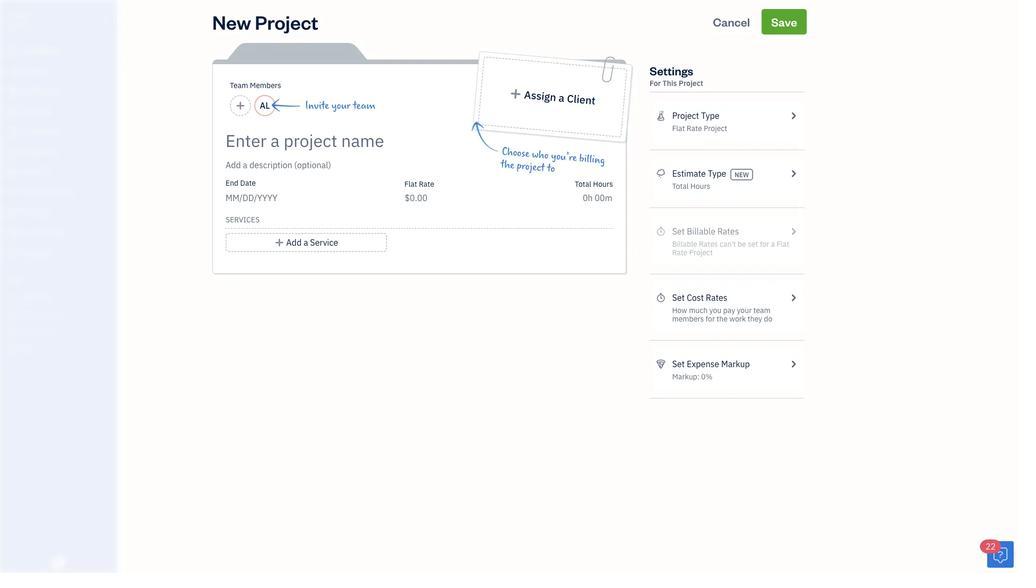Task type: describe. For each thing, give the bounding box(es) containing it.
end date
[[226, 178, 256, 188]]

apple owner
[[8, 9, 31, 30]]

assign a client button
[[478, 56, 628, 138]]

type for project type
[[701, 110, 720, 121]]

22 button
[[980, 540, 1014, 568]]

markup: 0%
[[672, 372, 713, 382]]

client
[[567, 91, 596, 108]]

save
[[771, 14, 797, 29]]

report image
[[7, 248, 20, 259]]

invoice image
[[7, 107, 20, 117]]

they
[[748, 314, 762, 324]]

dashboard image
[[7, 46, 20, 57]]

assign
[[524, 88, 557, 104]]

service
[[310, 237, 338, 248]]

timetracking image
[[656, 291, 666, 304]]

add
[[286, 237, 302, 248]]

markup
[[721, 359, 750, 370]]

rates
[[706, 292, 728, 303]]

chevronright image for set expense markup
[[789, 358, 798, 371]]

this
[[663, 78, 677, 88]]

22
[[986, 541, 996, 552]]

expense image
[[7, 147, 20, 158]]

team members image
[[8, 292, 114, 300]]

resource center badge image
[[987, 541, 1014, 568]]

cost
[[687, 292, 704, 303]]

flat rate project
[[672, 123, 727, 133]]

a for assign
[[558, 91, 565, 105]]

0 horizontal spatial total hours
[[575, 179, 613, 189]]

members
[[672, 314, 704, 324]]

pay
[[723, 305, 735, 315]]

money image
[[7, 208, 20, 218]]

to
[[547, 163, 556, 175]]

flat rate
[[404, 179, 434, 189]]

settings for this project
[[650, 63, 703, 88]]

0 horizontal spatial total
[[575, 179, 591, 189]]

services
[[226, 215, 260, 225]]

add a service button
[[226, 233, 387, 252]]

new
[[735, 170, 749, 179]]

al
[[260, 100, 270, 111]]

client image
[[7, 66, 20, 77]]

chevronright image for estimate type
[[789, 167, 798, 180]]

Project Name text field
[[226, 130, 518, 151]]

who
[[532, 148, 549, 162]]

team inside the how much you pay your team members for the work they do
[[754, 305, 771, 315]]

new project
[[212, 9, 318, 34]]

how
[[672, 305, 687, 315]]

how much you pay your team members for the work they do
[[672, 305, 772, 324]]

the inside choose who you're billing the project to
[[500, 159, 515, 171]]

set for set expense markup
[[672, 359, 685, 370]]

you're
[[551, 150, 577, 164]]

project type
[[672, 110, 720, 121]]

a for add
[[304, 237, 308, 248]]

billing
[[579, 153, 606, 167]]

set cost rates
[[672, 292, 728, 303]]

date
[[240, 178, 256, 188]]

0 horizontal spatial hours
[[593, 179, 613, 189]]

members
[[250, 80, 281, 90]]

estimate image
[[7, 87, 20, 97]]

end
[[226, 178, 238, 188]]

assign a client
[[524, 88, 596, 108]]

project
[[516, 160, 545, 174]]

estimates image
[[656, 167, 666, 180]]

the inside the how much you pay your team members for the work they do
[[717, 314, 728, 324]]



Task type: locate. For each thing, give the bounding box(es) containing it.
1 vertical spatial a
[[304, 237, 308, 248]]

a left client
[[558, 91, 565, 105]]

0 horizontal spatial team
[[353, 100, 375, 111]]

new
[[212, 9, 251, 34]]

1 horizontal spatial total
[[672, 181, 689, 191]]

a
[[558, 91, 565, 105], [304, 237, 308, 248]]

much
[[689, 305, 708, 315]]

Hourly Budget text field
[[583, 192, 613, 204]]

End date in  format text field
[[226, 192, 355, 204]]

total down estimate
[[672, 181, 689, 191]]

team
[[353, 100, 375, 111], [754, 305, 771, 315]]

1 vertical spatial your
[[737, 305, 752, 315]]

4 chevronright image from the top
[[789, 358, 798, 371]]

cancel
[[713, 14, 750, 29]]

1 set from the top
[[672, 292, 685, 303]]

0 horizontal spatial the
[[500, 159, 515, 171]]

expenses image
[[656, 358, 666, 371]]

hours
[[593, 179, 613, 189], [691, 181, 710, 191]]

settings image
[[8, 343, 114, 351]]

0 vertical spatial a
[[558, 91, 565, 105]]

project
[[255, 9, 318, 34], [679, 78, 703, 88], [672, 110, 699, 121], [704, 123, 727, 133]]

plus image
[[509, 88, 522, 100]]

0%
[[701, 372, 713, 382]]

rate
[[687, 123, 702, 133], [419, 179, 434, 189]]

project inside 'settings for this project'
[[679, 78, 703, 88]]

main element
[[0, 0, 143, 573]]

Project Description text field
[[226, 159, 518, 171]]

choose
[[501, 146, 530, 160]]

type up 'flat rate project'
[[701, 110, 720, 121]]

team up project name text box
[[353, 100, 375, 111]]

flat down project type
[[672, 123, 685, 133]]

1 chevronright image from the top
[[789, 109, 798, 122]]

freshbooks image
[[50, 556, 67, 569]]

flat for flat rate
[[404, 179, 417, 189]]

rate for flat rate
[[419, 179, 434, 189]]

add a service
[[286, 237, 338, 248]]

cancel button
[[703, 9, 760, 35]]

3 chevronright image from the top
[[789, 291, 798, 304]]

type
[[701, 110, 720, 121], [708, 168, 726, 179]]

set expense markup
[[672, 359, 750, 370]]

do
[[764, 314, 772, 324]]

your inside the how much you pay your team members for the work they do
[[737, 305, 752, 315]]

hours down "estimate type"
[[691, 181, 710, 191]]

1 vertical spatial rate
[[419, 179, 434, 189]]

rate for flat rate project
[[687, 123, 702, 133]]

2 set from the top
[[672, 359, 685, 370]]

invite
[[305, 100, 329, 111]]

1 horizontal spatial your
[[737, 305, 752, 315]]

markup:
[[672, 372, 699, 382]]

for
[[650, 78, 661, 88]]

1 horizontal spatial total hours
[[672, 181, 710, 191]]

flat up amount (usd) "text box"
[[404, 179, 417, 189]]

0 vertical spatial type
[[701, 110, 720, 121]]

a inside assign a client
[[558, 91, 565, 105]]

flat
[[672, 123, 685, 133], [404, 179, 417, 189]]

0 horizontal spatial flat
[[404, 179, 417, 189]]

owner
[[8, 21, 28, 30]]

total hours
[[575, 179, 613, 189], [672, 181, 710, 191]]

estimate
[[672, 168, 706, 179]]

chevronright image
[[789, 109, 798, 122], [789, 167, 798, 180], [789, 291, 798, 304], [789, 358, 798, 371]]

timer image
[[7, 187, 20, 198]]

set
[[672, 292, 685, 303], [672, 359, 685, 370]]

0 vertical spatial the
[[500, 159, 515, 171]]

you
[[709, 305, 722, 315]]

1 vertical spatial the
[[717, 314, 728, 324]]

set up markup:
[[672, 359, 685, 370]]

the left project
[[500, 159, 515, 171]]

chevronright image for set cost rates
[[789, 291, 798, 304]]

0 horizontal spatial a
[[304, 237, 308, 248]]

settings
[[650, 63, 693, 78]]

1 horizontal spatial the
[[717, 314, 728, 324]]

1 horizontal spatial rate
[[687, 123, 702, 133]]

items and services image
[[8, 309, 114, 317]]

1 horizontal spatial team
[[754, 305, 771, 315]]

1 vertical spatial team
[[754, 305, 771, 315]]

work
[[729, 314, 746, 324]]

the right for
[[717, 314, 728, 324]]

set up how
[[672, 292, 685, 303]]

2 chevronright image from the top
[[789, 167, 798, 180]]

projects image
[[656, 109, 666, 122]]

rate up amount (usd) "text box"
[[419, 179, 434, 189]]

invite your team
[[305, 100, 375, 111]]

your
[[332, 100, 351, 111], [737, 305, 752, 315]]

bank connections image
[[8, 326, 114, 334]]

team
[[230, 80, 248, 90]]

the
[[500, 159, 515, 171], [717, 314, 728, 324]]

0 vertical spatial team
[[353, 100, 375, 111]]

1 vertical spatial flat
[[404, 179, 417, 189]]

rate down project type
[[687, 123, 702, 133]]

team right work
[[754, 305, 771, 315]]

hours up hourly budget text field
[[593, 179, 613, 189]]

total hours up hourly budget text field
[[575, 179, 613, 189]]

1 vertical spatial type
[[708, 168, 726, 179]]

0 horizontal spatial your
[[332, 100, 351, 111]]

type for estimate type
[[708, 168, 726, 179]]

add team member image
[[236, 99, 245, 112]]

your right invite
[[332, 100, 351, 111]]

for
[[706, 314, 715, 324]]

total
[[575, 179, 591, 189], [672, 181, 689, 191]]

0 vertical spatial set
[[672, 292, 685, 303]]

a right add
[[304, 237, 308, 248]]

apps image
[[8, 275, 114, 283]]

apple
[[8, 9, 31, 20]]

0 vertical spatial your
[[332, 100, 351, 111]]

project image
[[7, 167, 20, 178]]

1 horizontal spatial flat
[[672, 123, 685, 133]]

0 vertical spatial rate
[[687, 123, 702, 133]]

total up hourly budget text field
[[575, 179, 591, 189]]

plus image
[[275, 236, 284, 249]]

type left new
[[708, 168, 726, 179]]

your right pay
[[737, 305, 752, 315]]

expense
[[687, 359, 719, 370]]

set for set cost rates
[[672, 292, 685, 303]]

estimate type
[[672, 168, 726, 179]]

1 horizontal spatial hours
[[691, 181, 710, 191]]

1 vertical spatial set
[[672, 359, 685, 370]]

chevronright image for project type
[[789, 109, 798, 122]]

0 horizontal spatial rate
[[419, 179, 434, 189]]

save button
[[762, 9, 807, 35]]

1 horizontal spatial a
[[558, 91, 565, 105]]

choose who you're billing the project to
[[500, 146, 606, 175]]

payment image
[[7, 127, 20, 137]]

Amount (USD) text field
[[404, 192, 428, 204]]

flat for flat rate project
[[672, 123, 685, 133]]

a inside button
[[304, 237, 308, 248]]

chart image
[[7, 228, 20, 238]]

team members
[[230, 80, 281, 90]]

0 vertical spatial flat
[[672, 123, 685, 133]]

total hours down estimate
[[672, 181, 710, 191]]



Task type: vqa. For each thing, say whether or not it's contained in the screenshot.
FLAT RATE
yes



